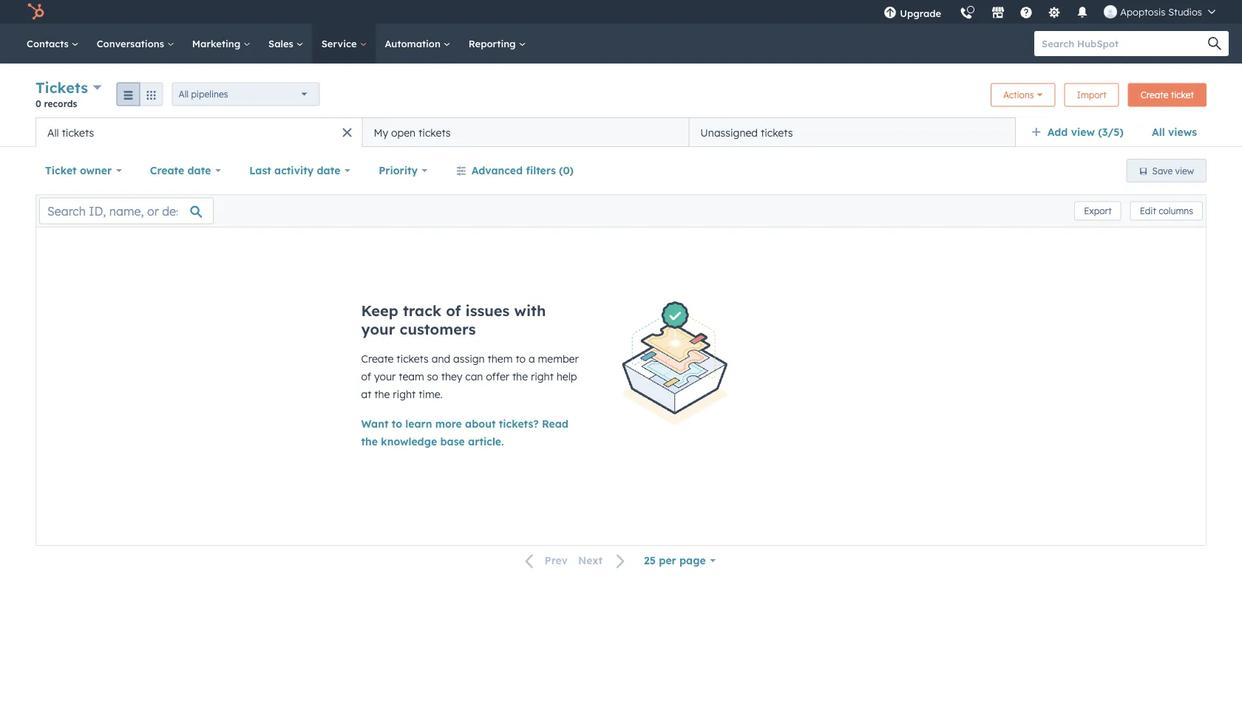 Task type: locate. For each thing, give the bounding box(es) containing it.
upgrade image
[[884, 7, 897, 20]]

0 records
[[35, 98, 77, 109]]

all views
[[1152, 126, 1197, 139]]

menu
[[875, 0, 1225, 29]]

to up knowledge
[[392, 418, 402, 431]]

apoptosis
[[1120, 6, 1166, 18]]

last
[[249, 164, 271, 177]]

add
[[1048, 126, 1068, 139]]

time.
[[419, 388, 443, 401]]

0 vertical spatial to
[[516, 353, 526, 366]]

date inside create date popup button
[[187, 164, 211, 177]]

right down "team"
[[393, 388, 416, 401]]

view
[[1071, 126, 1095, 139], [1175, 165, 1194, 176]]

0 horizontal spatial view
[[1071, 126, 1095, 139]]

sales link
[[260, 24, 313, 64]]

0 vertical spatial view
[[1071, 126, 1095, 139]]

2 vertical spatial the
[[361, 436, 378, 448]]

view inside button
[[1175, 165, 1194, 176]]

last activity date button
[[240, 156, 360, 186]]

with
[[514, 302, 546, 320]]

tickets inside create tickets and assign them to a member of your team so they can offer the right help at the right time.
[[397, 353, 429, 366]]

0
[[35, 98, 41, 109]]

all inside button
[[47, 126, 59, 139]]

prev button
[[517, 552, 573, 571]]

page
[[680, 555, 706, 568]]

1 vertical spatial of
[[361, 370, 371, 383]]

import
[[1077, 89, 1107, 101]]

1 vertical spatial your
[[374, 370, 396, 383]]

1 horizontal spatial date
[[317, 164, 340, 177]]

0 horizontal spatial all
[[47, 126, 59, 139]]

1 horizontal spatial right
[[531, 370, 554, 383]]

apoptosis studios button
[[1095, 0, 1225, 24]]

0 horizontal spatial right
[[393, 388, 416, 401]]

calling icon image
[[960, 7, 973, 21]]

keep
[[361, 302, 398, 320]]

tara schultz image
[[1104, 5, 1117, 18]]

open
[[391, 126, 416, 139]]

service link
[[313, 24, 376, 64]]

save
[[1152, 165, 1173, 176]]

issues
[[465, 302, 510, 320]]

tickets down records
[[62, 126, 94, 139]]

1 horizontal spatial to
[[516, 353, 526, 366]]

25 per page button
[[635, 546, 726, 576]]

create inside button
[[1141, 89, 1169, 101]]

owner
[[80, 164, 112, 177]]

to inside want to learn more about tickets? read the knowledge base article.
[[392, 418, 402, 431]]

to left a
[[516, 353, 526, 366]]

0 vertical spatial create
[[1141, 89, 1169, 101]]

conversations link
[[88, 24, 183, 64]]

actions
[[1003, 89, 1034, 101]]

tickets button
[[35, 77, 102, 98]]

save view
[[1152, 165, 1194, 176]]

automation
[[385, 37, 443, 50]]

of right track
[[446, 302, 461, 320]]

your
[[361, 320, 395, 339], [374, 370, 396, 383]]

all left pipelines
[[179, 89, 189, 100]]

advanced filters (0) button
[[446, 156, 583, 186]]

create left ticket
[[1141, 89, 1169, 101]]

(3/5)
[[1098, 126, 1124, 139]]

1 vertical spatial create
[[150, 164, 184, 177]]

reporting
[[469, 37, 519, 50]]

create for create ticket
[[1141, 89, 1169, 101]]

all for all tickets
[[47, 126, 59, 139]]

studios
[[1168, 6, 1202, 18]]

0 vertical spatial of
[[446, 302, 461, 320]]

hubspot image
[[27, 3, 44, 21]]

all down 0 records
[[47, 126, 59, 139]]

tickets right open
[[419, 126, 451, 139]]

more
[[435, 418, 462, 431]]

your left "team"
[[374, 370, 396, 383]]

filters
[[526, 164, 556, 177]]

tickets for all tickets
[[62, 126, 94, 139]]

my open tickets
[[374, 126, 451, 139]]

create inside popup button
[[150, 164, 184, 177]]

of
[[446, 302, 461, 320], [361, 370, 371, 383]]

the right at
[[374, 388, 390, 401]]

help image
[[1020, 7, 1033, 20]]

of up at
[[361, 370, 371, 383]]

create up at
[[361, 353, 394, 366]]

0 horizontal spatial to
[[392, 418, 402, 431]]

create tickets and assign them to a member of your team so they can offer the right help at the right time.
[[361, 353, 579, 401]]

add view (3/5)
[[1048, 126, 1124, 139]]

0 horizontal spatial date
[[187, 164, 211, 177]]

view for add
[[1071, 126, 1095, 139]]

activity
[[274, 164, 314, 177]]

the right offer
[[512, 370, 528, 383]]

0 vertical spatial your
[[361, 320, 395, 339]]

the down want
[[361, 436, 378, 448]]

right down a
[[531, 370, 554, 383]]

pagination navigation
[[517, 551, 635, 571]]

tickets up "team"
[[397, 353, 429, 366]]

1 horizontal spatial all
[[179, 89, 189, 100]]

unassigned tickets button
[[689, 118, 1016, 147]]

create
[[1141, 89, 1169, 101], [150, 164, 184, 177], [361, 353, 394, 366]]

view for save
[[1175, 165, 1194, 176]]

0 vertical spatial the
[[512, 370, 528, 383]]

2 date from the left
[[317, 164, 340, 177]]

edit columns button
[[1130, 201, 1203, 221]]

1 vertical spatial view
[[1175, 165, 1194, 176]]

1 date from the left
[[187, 164, 211, 177]]

want
[[361, 418, 389, 431]]

help button
[[1014, 0, 1039, 24]]

service
[[321, 37, 360, 50]]

(0)
[[559, 164, 574, 177]]

group inside 'tickets' banner
[[117, 82, 163, 106]]

1 horizontal spatial of
[[446, 302, 461, 320]]

0 horizontal spatial of
[[361, 370, 371, 383]]

to
[[516, 353, 526, 366], [392, 418, 402, 431]]

conversations
[[97, 37, 167, 50]]

your left track
[[361, 320, 395, 339]]

ticket owner button
[[35, 156, 131, 186]]

reporting link
[[460, 24, 535, 64]]

track
[[403, 302, 442, 320]]

create down all tickets button
[[150, 164, 184, 177]]

1 horizontal spatial create
[[361, 353, 394, 366]]

all inside popup button
[[179, 89, 189, 100]]

create inside create tickets and assign them to a member of your team so they can offer the right help at the right time.
[[361, 353, 394, 366]]

all
[[179, 89, 189, 100], [1152, 126, 1165, 139], [47, 126, 59, 139]]

2 horizontal spatial create
[[1141, 89, 1169, 101]]

tickets
[[62, 126, 94, 139], [419, 126, 451, 139], [761, 126, 793, 139], [397, 353, 429, 366]]

want to learn more about tickets? read the knowledge base article.
[[361, 418, 569, 448]]

marketplaces button
[[983, 0, 1014, 24]]

2 vertical spatial create
[[361, 353, 394, 366]]

want to learn more about tickets? read the knowledge base article. link
[[361, 418, 569, 448]]

views
[[1168, 126, 1197, 139]]

export button
[[1074, 201, 1121, 221]]

0 horizontal spatial create
[[150, 164, 184, 177]]

date down all tickets button
[[187, 164, 211, 177]]

view inside popup button
[[1071, 126, 1095, 139]]

1 vertical spatial to
[[392, 418, 402, 431]]

all left views
[[1152, 126, 1165, 139]]

view right add
[[1071, 126, 1095, 139]]

1 vertical spatial right
[[393, 388, 416, 401]]

advanced filters (0)
[[472, 164, 574, 177]]

edit
[[1140, 206, 1156, 217]]

offer
[[486, 370, 509, 383]]

of inside create tickets and assign them to a member of your team so they can offer the right help at the right time.
[[361, 370, 371, 383]]

read
[[542, 418, 569, 431]]

at
[[361, 388, 371, 401]]

all pipelines
[[179, 89, 228, 100]]

date right activity
[[317, 164, 340, 177]]

save view button
[[1127, 159, 1207, 183]]

view right "save"
[[1175, 165, 1194, 176]]

1 horizontal spatial view
[[1175, 165, 1194, 176]]

2 horizontal spatial all
[[1152, 126, 1165, 139]]

25 per page
[[644, 555, 706, 568]]

group
[[117, 82, 163, 106]]

tickets right 'unassigned'
[[761, 126, 793, 139]]

edit columns
[[1140, 206, 1193, 217]]



Task type: vqa. For each thing, say whether or not it's contained in the screenshot.
first Press to sort. element
no



Task type: describe. For each thing, give the bounding box(es) containing it.
automation link
[[376, 24, 460, 64]]

create for create tickets and assign them to a member of your team so they can offer the right help at the right time.
[[361, 353, 394, 366]]

search button
[[1201, 31, 1229, 56]]

all for all pipelines
[[179, 89, 189, 100]]

1 vertical spatial the
[[374, 388, 390, 401]]

create date button
[[140, 156, 231, 186]]

create ticket
[[1141, 89, 1194, 101]]

date inside last activity date popup button
[[317, 164, 340, 177]]

all for all views
[[1152, 126, 1165, 139]]

unassigned tickets
[[701, 126, 793, 139]]

marketing
[[192, 37, 243, 50]]

per
[[659, 555, 676, 568]]

learn
[[405, 418, 432, 431]]

all pipelines button
[[172, 82, 320, 106]]

a
[[529, 353, 535, 366]]

priority
[[379, 164, 418, 177]]

menu containing apoptosis studios
[[875, 0, 1225, 29]]

tickets for create tickets and assign them to a member of your team so they can offer the right help at the right time.
[[397, 353, 429, 366]]

apoptosis studios
[[1120, 6, 1202, 18]]

ticket
[[1171, 89, 1194, 101]]

can
[[465, 370, 483, 383]]

sales
[[268, 37, 296, 50]]

keep track of issues with your customers
[[361, 302, 546, 339]]

create ticket button
[[1128, 83, 1207, 107]]

tickets?
[[499, 418, 539, 431]]

my
[[374, 126, 388, 139]]

marketplaces image
[[992, 7, 1005, 20]]

calling icon button
[[954, 1, 979, 23]]

25
[[644, 555, 656, 568]]

notifications button
[[1070, 0, 1095, 24]]

Search HubSpot search field
[[1034, 31, 1216, 56]]

the inside want to learn more about tickets? read the knowledge base article.
[[361, 436, 378, 448]]

ticket
[[45, 164, 77, 177]]

about
[[465, 418, 496, 431]]

contacts link
[[18, 24, 88, 64]]

next
[[578, 555, 603, 568]]

customers
[[400, 320, 476, 339]]

your inside keep track of issues with your customers
[[361, 320, 395, 339]]

they
[[441, 370, 462, 383]]

notifications image
[[1076, 7, 1089, 20]]

tickets for unassigned tickets
[[761, 126, 793, 139]]

your inside create tickets and assign them to a member of your team so they can offer the right help at the right time.
[[374, 370, 396, 383]]

add view (3/5) button
[[1022, 118, 1142, 147]]

tickets
[[35, 78, 88, 97]]

my open tickets button
[[362, 118, 689, 147]]

pipelines
[[191, 89, 228, 100]]

member
[[538, 353, 579, 366]]

all tickets
[[47, 126, 94, 139]]

to inside create tickets and assign them to a member of your team so they can offer the right help at the right time.
[[516, 353, 526, 366]]

records
[[44, 98, 77, 109]]

ticket owner
[[45, 164, 112, 177]]

them
[[488, 353, 513, 366]]

prev
[[545, 555, 568, 568]]

team
[[399, 370, 424, 383]]

of inside keep track of issues with your customers
[[446, 302, 461, 320]]

marketing link
[[183, 24, 260, 64]]

base
[[440, 436, 465, 448]]

so
[[427, 370, 438, 383]]

settings link
[[1039, 0, 1070, 24]]

Search ID, name, or description search field
[[39, 198, 214, 224]]

unassigned
[[701, 126, 758, 139]]

assign
[[453, 353, 485, 366]]

hubspot link
[[18, 3, 55, 21]]

all views link
[[1142, 118, 1207, 147]]

last activity date
[[249, 164, 340, 177]]

advanced
[[472, 164, 523, 177]]

knowledge
[[381, 436, 437, 448]]

create date
[[150, 164, 211, 177]]

search image
[[1208, 37, 1222, 50]]

settings image
[[1048, 7, 1061, 20]]

create for create date
[[150, 164, 184, 177]]

0 vertical spatial right
[[531, 370, 554, 383]]

article.
[[468, 436, 504, 448]]

help
[[557, 370, 577, 383]]

import button
[[1064, 83, 1119, 107]]

tickets banner
[[35, 77, 1207, 118]]

export
[[1084, 206, 1112, 217]]



